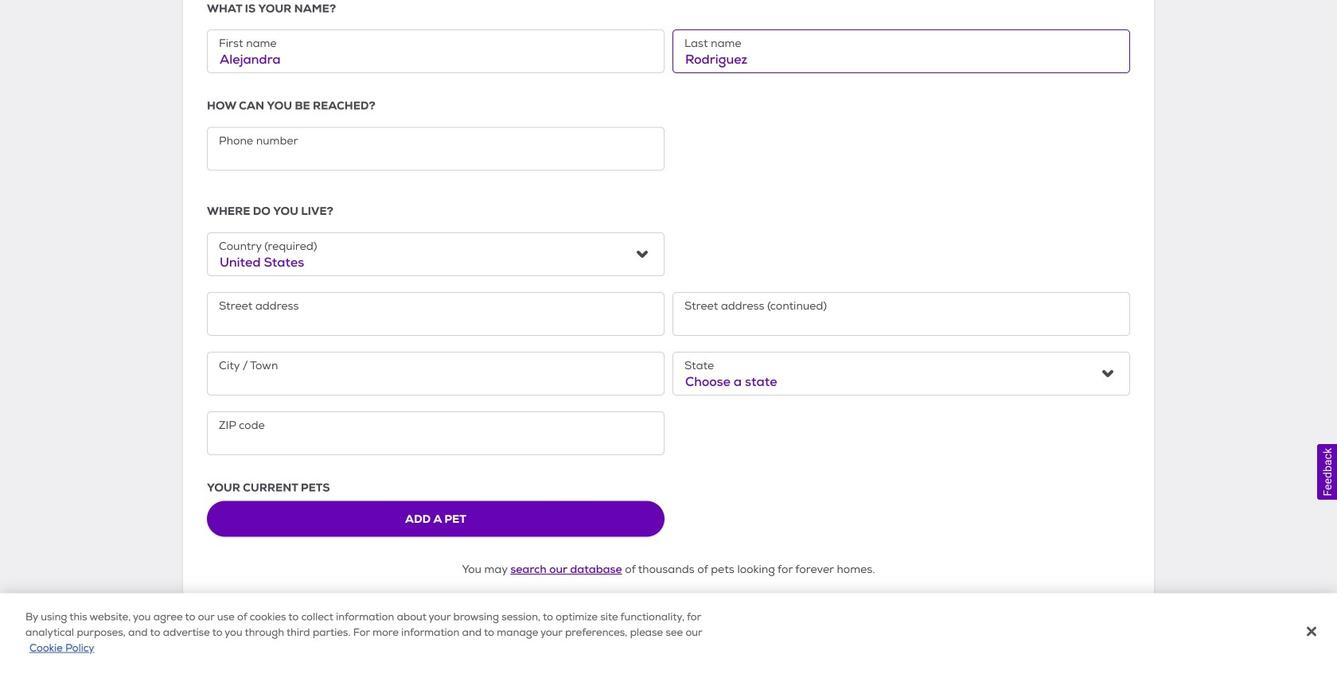 Task type: vqa. For each thing, say whether or not it's contained in the screenshot.
leftmost Staffordshire
no



Task type: locate. For each thing, give the bounding box(es) containing it.
purina your pet, our passion image
[[0, 644, 1338, 660]]

None text field
[[207, 30, 665, 73], [673, 292, 1131, 336], [207, 352, 665, 396], [207, 412, 665, 455], [207, 30, 665, 73], [673, 292, 1131, 336], [207, 352, 665, 396], [207, 412, 665, 455]]

footer
[[0, 635, 1338, 674]]

None text field
[[673, 30, 1131, 73], [207, 127, 665, 171], [207, 292, 665, 336], [673, 30, 1131, 73], [207, 127, 665, 171], [207, 292, 665, 336]]

privacy alert dialog
[[0, 594, 1338, 674]]



